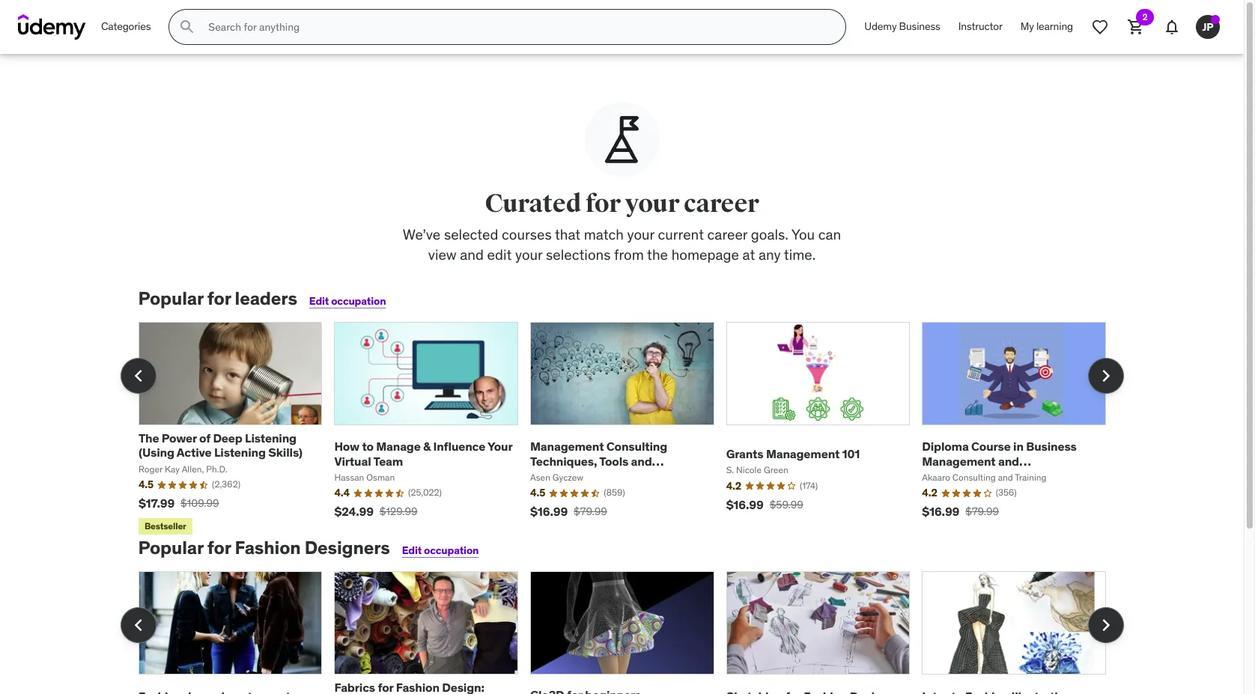 Task type: locate. For each thing, give the bounding box(es) containing it.
1 popular from the top
[[138, 287, 203, 310]]

carousel element for popular for fashion designers
[[120, 572, 1124, 694]]

categories
[[101, 20, 151, 33]]

1 vertical spatial carousel element
[[120, 572, 1124, 694]]

business right in
[[1026, 439, 1077, 454]]

0 horizontal spatial management
[[530, 439, 604, 454]]

for left leaders in the left top of the page
[[207, 287, 231, 310]]

grants management 101 link
[[726, 446, 860, 461]]

popular for popular for leaders
[[138, 287, 203, 310]]

team
[[373, 454, 403, 469]]

1 vertical spatial career
[[708, 225, 748, 243]]

selections
[[546, 245, 611, 263]]

101
[[842, 446, 860, 461]]

next image
[[1094, 364, 1118, 388], [1094, 614, 1118, 638]]

0 horizontal spatial edit occupation button
[[309, 294, 386, 308]]

1 vertical spatial popular
[[138, 537, 203, 560]]

your up from
[[627, 225, 655, 243]]

0 vertical spatial edit occupation button
[[309, 294, 386, 308]]

1 vertical spatial edit occupation button
[[402, 544, 479, 558]]

management inside 'diploma course in business management and entrepreneurship'
[[922, 454, 996, 469]]

edit for popular for leaders
[[309, 294, 329, 308]]

1 horizontal spatial occupation
[[424, 544, 479, 558]]

for
[[586, 188, 621, 219], [207, 287, 231, 310], [207, 537, 231, 560]]

in
[[1013, 439, 1024, 454]]

we've
[[403, 225, 441, 243]]

listening right deep on the left bottom of page
[[245, 431, 297, 446]]

1 vertical spatial business
[[1026, 439, 1077, 454]]

edit occupation button
[[309, 294, 386, 308], [402, 544, 479, 558]]

udemy
[[865, 20, 897, 33]]

business inside 'diploma course in business management and entrepreneurship'
[[1026, 439, 1077, 454]]

your down "courses"
[[515, 245, 543, 263]]

goals.
[[751, 225, 789, 243]]

carousel element
[[120, 322, 1124, 538], [120, 572, 1124, 694]]

1 vertical spatial edit
[[402, 544, 422, 558]]

power
[[162, 431, 197, 446]]

for for your
[[586, 188, 621, 219]]

edit for popular for fashion designers
[[402, 544, 422, 558]]

time.
[[784, 245, 816, 263]]

udemy image
[[18, 14, 86, 40]]

2 vertical spatial your
[[515, 245, 543, 263]]

2 horizontal spatial and
[[998, 454, 1019, 469]]

and
[[460, 245, 484, 263], [631, 454, 652, 469], [998, 454, 1019, 469]]

0 vertical spatial popular
[[138, 287, 203, 310]]

0 horizontal spatial occupation
[[331, 294, 386, 308]]

fashion
[[235, 537, 301, 560]]

frameworks
[[530, 468, 599, 483]]

1 vertical spatial next image
[[1094, 614, 1118, 638]]

&
[[423, 439, 431, 454]]

for inside curated for your career we've selected courses that match your current career goals. you can view and edit your selections from the homepage at any time.
[[586, 188, 621, 219]]

listening
[[245, 431, 297, 446], [214, 445, 266, 460]]

diploma course in business management and entrepreneurship
[[922, 439, 1077, 483]]

edit occupation button for popular for fashion designers
[[402, 544, 479, 558]]

for left fashion
[[207, 537, 231, 560]]

0 horizontal spatial and
[[460, 245, 484, 263]]

0 vertical spatial occupation
[[331, 294, 386, 308]]

occupation for popular for leaders
[[331, 294, 386, 308]]

2 horizontal spatial management
[[922, 454, 996, 469]]

0 vertical spatial for
[[586, 188, 621, 219]]

career
[[684, 188, 759, 219], [708, 225, 748, 243]]

for for leaders
[[207, 287, 231, 310]]

1 next image from the top
[[1094, 364, 1118, 388]]

your
[[625, 188, 679, 219], [627, 225, 655, 243], [515, 245, 543, 263]]

0 vertical spatial career
[[684, 188, 759, 219]]

next image for popular for fashion designers
[[1094, 614, 1118, 638]]

1 vertical spatial your
[[627, 225, 655, 243]]

influence
[[433, 439, 486, 454]]

edit
[[309, 294, 329, 308], [402, 544, 422, 558]]

1 horizontal spatial edit occupation button
[[402, 544, 479, 558]]

career up at
[[708, 225, 748, 243]]

management
[[530, 439, 604, 454], [766, 446, 840, 461], [922, 454, 996, 469]]

0 horizontal spatial edit
[[309, 294, 329, 308]]

popular
[[138, 287, 203, 310], [138, 537, 203, 560]]

2
[[1143, 11, 1148, 22]]

2 carousel element from the top
[[120, 572, 1124, 694]]

current
[[658, 225, 704, 243]]

jp link
[[1190, 9, 1226, 45]]

tools
[[599, 454, 629, 469]]

popular for fashion designers
[[138, 537, 390, 560]]

you have alerts image
[[1211, 15, 1220, 24]]

you
[[791, 225, 815, 243]]

carousel element containing the power of deep listening (using active listening skills)
[[120, 322, 1124, 538]]

and inside 'diploma course in business management and entrepreneurship'
[[998, 454, 1019, 469]]

for up match
[[586, 188, 621, 219]]

1 vertical spatial occupation
[[424, 544, 479, 558]]

0 horizontal spatial edit occupation
[[309, 294, 386, 308]]

business
[[899, 20, 941, 33], [1026, 439, 1077, 454]]

selected
[[444, 225, 498, 243]]

1 horizontal spatial management
[[766, 446, 840, 461]]

to
[[362, 439, 374, 454]]

that
[[555, 225, 581, 243]]

occupation
[[331, 294, 386, 308], [424, 544, 479, 558]]

skills)
[[268, 445, 302, 460]]

1 horizontal spatial business
[[1026, 439, 1077, 454]]

business right udemy in the right of the page
[[899, 20, 941, 33]]

1 vertical spatial edit occupation
[[402, 544, 479, 558]]

0 vertical spatial carousel element
[[120, 322, 1124, 538]]

1 horizontal spatial and
[[631, 454, 652, 469]]

edit occupation button for popular for leaders
[[309, 294, 386, 308]]

1 carousel element from the top
[[120, 322, 1124, 538]]

manage
[[376, 439, 421, 454]]

the power of deep listening (using active listening skills) link
[[138, 431, 302, 460]]

0 vertical spatial business
[[899, 20, 941, 33]]

2 next image from the top
[[1094, 614, 1118, 638]]

edit right leaders in the left top of the page
[[309, 294, 329, 308]]

shopping cart with 2 items image
[[1127, 18, 1145, 36]]

0 vertical spatial edit occupation
[[309, 294, 386, 308]]

deep
[[213, 431, 242, 446]]

previous image
[[126, 614, 150, 638]]

2 popular from the top
[[138, 537, 203, 560]]

popular for leaders
[[138, 287, 297, 310]]

virtual
[[334, 454, 371, 469]]

edit occupation
[[309, 294, 386, 308], [402, 544, 479, 558]]

0 vertical spatial next image
[[1094, 364, 1118, 388]]

grants
[[726, 446, 764, 461]]

udemy business
[[865, 20, 941, 33]]

your up current
[[625, 188, 679, 219]]

0 vertical spatial edit
[[309, 294, 329, 308]]

career up current
[[684, 188, 759, 219]]

1 horizontal spatial edit
[[402, 544, 422, 558]]

2 vertical spatial for
[[207, 537, 231, 560]]

notifications image
[[1163, 18, 1181, 36]]

1 horizontal spatial edit occupation
[[402, 544, 479, 558]]

1 vertical spatial for
[[207, 287, 231, 310]]

management consulting techniques, tools and frameworks
[[530, 439, 667, 483]]

edit right designers
[[402, 544, 422, 558]]



Task type: vqa. For each thing, say whether or not it's contained in the screenshot.
the middle for
yes



Task type: describe. For each thing, give the bounding box(es) containing it.
0 horizontal spatial business
[[899, 20, 941, 33]]

leaders
[[235, 287, 297, 310]]

any
[[759, 245, 781, 263]]

the
[[138, 431, 159, 446]]

active
[[177, 445, 212, 460]]

for for fashion
[[207, 537, 231, 560]]

homepage
[[672, 245, 739, 263]]

course
[[971, 439, 1011, 454]]

courses
[[502, 225, 552, 243]]

view
[[428, 245, 457, 263]]

categories button
[[92, 9, 160, 45]]

wishlist image
[[1091, 18, 1109, 36]]

how to manage & influence your virtual team link
[[334, 439, 512, 469]]

(using
[[138, 445, 174, 460]]

grants management 101
[[726, 446, 860, 461]]

can
[[818, 225, 841, 243]]

popular for popular for fashion designers
[[138, 537, 203, 560]]

management consulting techniques, tools and frameworks link
[[530, 439, 667, 483]]

instructor
[[959, 20, 1003, 33]]

jp
[[1203, 20, 1214, 33]]

the
[[647, 245, 668, 263]]

management inside management consulting techniques, tools and frameworks
[[530, 439, 604, 454]]

udemy business link
[[856, 9, 950, 45]]

occupation for popular for fashion designers
[[424, 544, 479, 558]]

how
[[334, 439, 360, 454]]

0 vertical spatial your
[[625, 188, 679, 219]]

how to manage & influence your virtual team
[[334, 439, 512, 469]]

carousel element for popular for leaders
[[120, 322, 1124, 538]]

and inside curated for your career we've selected courses that match your current career goals. you can view and edit your selections from the homepage at any time.
[[460, 245, 484, 263]]

your
[[488, 439, 512, 454]]

curated
[[485, 188, 581, 219]]

Search for anything text field
[[205, 14, 828, 40]]

entrepreneurship
[[922, 468, 1020, 483]]

at
[[743, 245, 755, 263]]

the power of deep listening (using active listening skills)
[[138, 431, 302, 460]]

submit search image
[[179, 18, 196, 36]]

techniques,
[[530, 454, 597, 469]]

2 link
[[1118, 9, 1154, 45]]

learning
[[1037, 20, 1073, 33]]

instructor link
[[950, 9, 1012, 45]]

my learning link
[[1012, 9, 1082, 45]]

from
[[614, 245, 644, 263]]

edit occupation for popular for fashion designers
[[402, 544, 479, 558]]

previous image
[[126, 364, 150, 388]]

match
[[584, 225, 624, 243]]

edit occupation for popular for leaders
[[309, 294, 386, 308]]

listening right 'of'
[[214, 445, 266, 460]]

designers
[[305, 537, 390, 560]]

and inside management consulting techniques, tools and frameworks
[[631, 454, 652, 469]]

consulting
[[607, 439, 667, 454]]

curated for your career we've selected courses that match your current career goals. you can view and edit your selections from the homepage at any time.
[[403, 188, 841, 263]]

my learning
[[1021, 20, 1073, 33]]

of
[[199, 431, 210, 446]]

diploma
[[922, 439, 969, 454]]

diploma course in business management and entrepreneurship link
[[922, 439, 1077, 483]]

next image for popular for leaders
[[1094, 364, 1118, 388]]

edit
[[487, 245, 512, 263]]

my
[[1021, 20, 1034, 33]]



